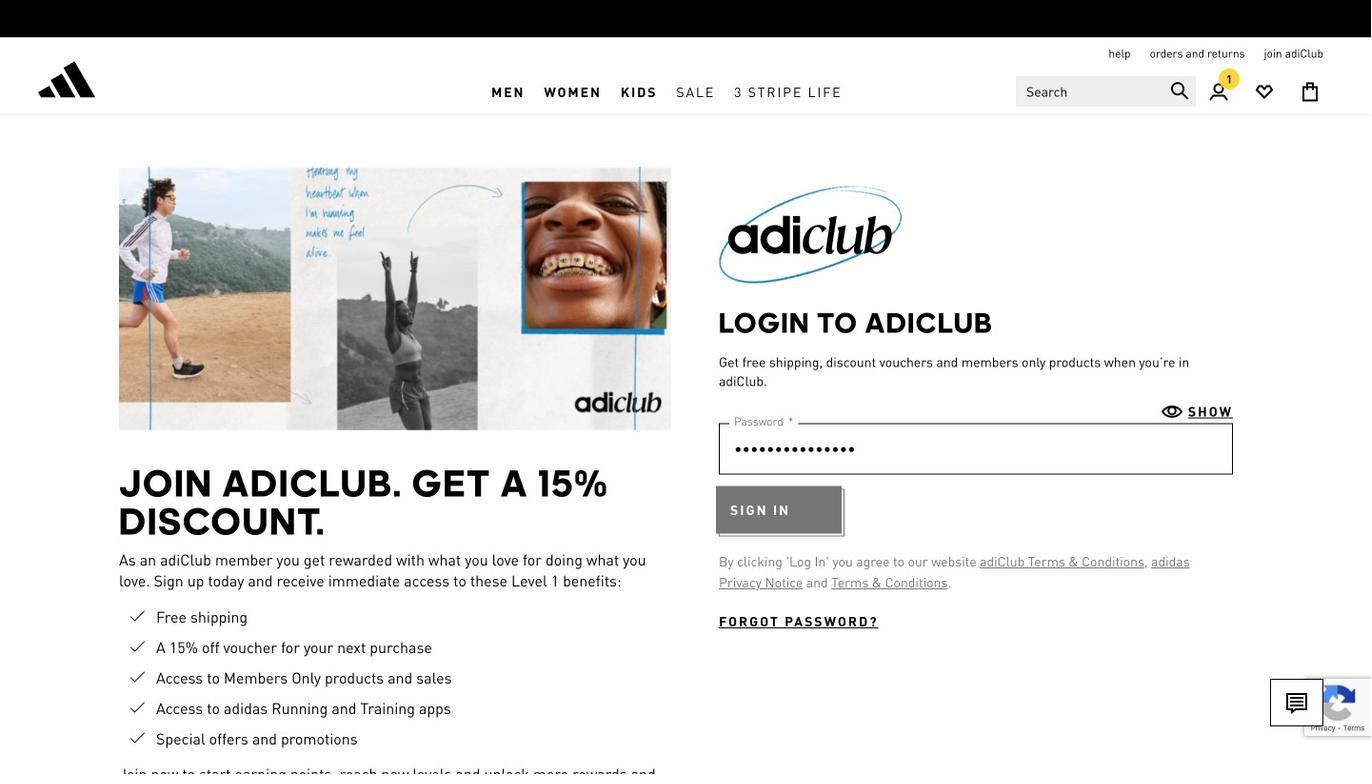 Task type: vqa. For each thing, say whether or not it's contained in the screenshot.
To within the 'button'
no



Task type: locate. For each thing, give the bounding box(es) containing it.
top image image
[[700, 167, 922, 284]]

main navigation element
[[327, 70, 1007, 114]]

Search field
[[1017, 76, 1197, 107]]

adiclub account portal teaser image
[[119, 167, 672, 430]]



Task type: describe. For each thing, give the bounding box(es) containing it.
Password password field
[[719, 423, 1234, 475]]



